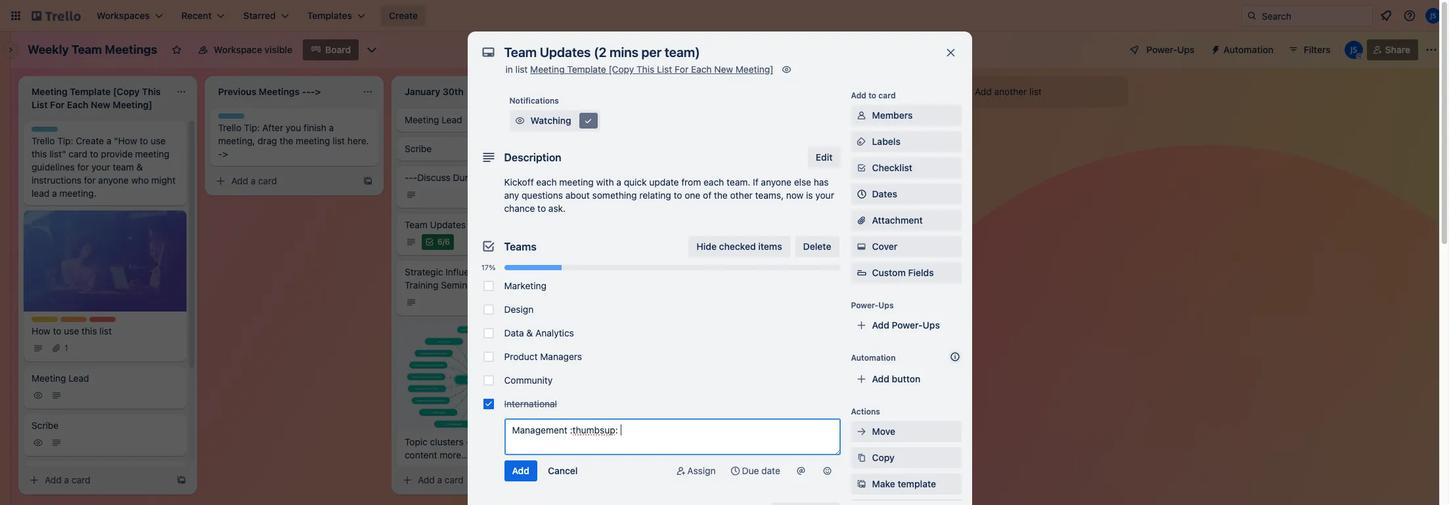 Task type: vqa. For each thing, say whether or not it's contained in the screenshot.
right 'trello.'
no



Task type: locate. For each thing, give the bounding box(es) containing it.
list inside trello tip: after you finish a meeting, drag the meeting list here. ->
[[333, 135, 345, 147]]

sm image
[[961, 85, 974, 99], [855, 109, 868, 122], [513, 114, 527, 127], [582, 114, 595, 127], [855, 162, 868, 175], [405, 189, 418, 202], [591, 189, 604, 202], [778, 189, 791, 202], [405, 236, 418, 249], [32, 342, 45, 355], [50, 342, 63, 355], [32, 389, 45, 402], [50, 389, 63, 402], [50, 437, 63, 450], [729, 465, 742, 478], [405, 466, 418, 479], [423, 466, 436, 479], [28, 474, 41, 488], [855, 478, 868, 491]]

next up one
[[670, 172, 690, 183]]

meeting down [copy at the top of the page
[[591, 114, 626, 125]]

team right weekly
[[72, 43, 102, 57]]

meeting lead link down 1
[[24, 367, 187, 409]]

& inside trello tip: create a "how to use this list" card to provide meeting guidelines for your team & instructions for anyone who might lead a meeting.
[[136, 162, 143, 173]]

board link
[[303, 39, 359, 60]]

tip:
[[244, 122, 260, 133], [57, 135, 73, 147]]

2 6/6 from the left
[[811, 237, 823, 247]]

power-
[[1147, 44, 1178, 55], [851, 301, 879, 311], [892, 320, 923, 331]]

meeting- for january 30th text field
[[506, 172, 545, 183]]

1 horizontal spatial next
[[670, 172, 690, 183]]

team.
[[727, 177, 751, 188]]

mins
[[480, 219, 500, 231], [853, 219, 873, 231]]

mins up 17%
[[480, 219, 500, 231]]

use up 1
[[64, 326, 79, 337]]

data
[[504, 328, 524, 339]]

scribe
[[405, 143, 432, 154], [32, 420, 59, 431]]

1 horizontal spatial power-ups
[[1147, 44, 1195, 55]]

meeting up might
[[135, 148, 170, 160]]

---discuss during next meeting--- for january 16th "text field"
[[778, 172, 926, 183]]

teams
[[504, 241, 537, 253]]

anyone up teams,
[[761, 177, 792, 188]]

campaign:
[[837, 357, 883, 369]]

Previous Meetings ---> text field
[[210, 81, 355, 102]]

---discuss during next meeting--- down edit button in the top of the page
[[778, 172, 926, 183]]

create from template… image down copy link
[[922, 476, 933, 486]]

add inside button
[[872, 374, 890, 385]]

1 horizontal spatial discuss
[[604, 172, 637, 183]]

meeting lead down january 30th text field
[[405, 114, 462, 125]]

updates
[[430, 219, 466, 231], [803, 219, 839, 231]]

list right the another in the right top of the page
[[1030, 86, 1042, 97]]

meeting
[[296, 135, 330, 147], [135, 148, 170, 160], [559, 177, 594, 188]]

1 horizontal spatial your
[[816, 190, 834, 201]]

1 horizontal spatial during
[[640, 172, 668, 183]]

None text field
[[498, 41, 931, 64]]

1 horizontal spatial mins
[[853, 219, 873, 231]]

pr update link
[[583, 261, 752, 285]]

automation up add button
[[851, 353, 896, 363]]

team updates (2 mins per team) up delete
[[778, 219, 917, 231]]

---discuss during next meeting--- up any
[[405, 172, 553, 183]]

card for january 30th text field
[[445, 475, 464, 486]]

0 vertical spatial tip:
[[244, 122, 260, 133]]

2 mins from the left
[[853, 219, 873, 231]]

1 discuss from the left
[[417, 172, 451, 183]]

1 vertical spatial meeting
[[135, 148, 170, 160]]

this left the list"
[[32, 148, 47, 160]]

during left kickoff
[[453, 172, 481, 183]]

updates up delete
[[803, 219, 839, 231]]

0 vertical spatial &
[[136, 162, 143, 173]]

January 23rd text field
[[583, 81, 728, 102]]

1 vertical spatial your
[[816, 190, 834, 201]]

work
[[813, 357, 835, 369]]

0 horizontal spatial 6/6
[[438, 237, 450, 247]]

1 horizontal spatial the
[[714, 190, 728, 201]]

0 horizontal spatial lead
[[68, 373, 89, 384]]

0 horizontal spatial ups
[[879, 301, 894, 311]]

show menu image
[[1425, 43, 1438, 57]]

scoop
[[778, 371, 805, 382]]

next for second ---discuss during next meeting--- link from the left
[[670, 172, 690, 183]]

1 next from the left
[[484, 172, 503, 183]]

sm image inside checklist 'link'
[[855, 162, 868, 175]]

1 team) from the left
[[519, 219, 543, 231]]

1 ---discuss during next meeting--- from the left
[[405, 172, 553, 183]]

0 horizontal spatial this
[[32, 148, 47, 160]]

0 horizontal spatial meeting lead
[[32, 373, 89, 384]]

delete
[[803, 241, 831, 252]]

your
[[91, 162, 110, 173], [816, 190, 834, 201]]

1 horizontal spatial team updates (2 mins per team)
[[778, 219, 917, 231]]

seminar
[[441, 280, 476, 291]]

2 horizontal spatial ---discuss during next meeting---
[[778, 172, 926, 183]]

0 vertical spatial use
[[151, 135, 166, 147]]

sm image
[[780, 63, 793, 76], [855, 135, 868, 148], [214, 175, 227, 188], [423, 236, 436, 249], [778, 236, 791, 249], [796, 236, 809, 249], [855, 240, 868, 254], [405, 296, 418, 309], [587, 417, 601, 430], [855, 426, 868, 439], [32, 437, 45, 450], [855, 452, 868, 465], [674, 465, 688, 478], [795, 465, 808, 478], [821, 465, 834, 478], [401, 474, 414, 488], [774, 474, 787, 488]]

0 horizontal spatial create
[[76, 135, 104, 147]]

1 horizontal spatial team)
[[892, 219, 917, 231]]

0 vertical spatial create
[[389, 10, 418, 21]]

cover link
[[851, 237, 962, 258]]

meeting- up dates button
[[879, 172, 918, 183]]

1 horizontal spatial trello
[[218, 122, 241, 133]]

1 horizontal spatial create
[[389, 10, 418, 21]]

lead down january 30th text field
[[442, 114, 462, 125]]

0 vertical spatial meeting
[[296, 135, 330, 147]]

a
[[329, 122, 334, 133], [106, 135, 111, 147], [251, 175, 256, 187], [617, 177, 622, 188], [52, 188, 57, 199], [624, 417, 629, 428], [64, 475, 69, 486], [437, 475, 442, 486], [810, 475, 815, 486]]

meeting
[[530, 64, 565, 75], [405, 114, 439, 125], [591, 114, 626, 125], [32, 373, 66, 384]]

1 ---discuss during next meeting--- link from the left
[[397, 166, 560, 208]]

tip: up meeting,
[[244, 122, 260, 133]]

your inside trello tip: create a "how to use this list" card to provide meeting guidelines for your team & instructions for anyone who might lead a meeting.
[[91, 162, 110, 173]]

0 horizontal spatial meeting-
[[506, 172, 545, 183]]

sm image inside make template link
[[855, 478, 868, 491]]

labels
[[872, 136, 901, 147]]

per
[[502, 219, 516, 231], [875, 219, 890, 231]]

meeting up notifications
[[530, 64, 565, 75]]

anyone down team in the top of the page
[[98, 175, 129, 186]]

2 meeting- from the left
[[693, 172, 731, 183]]

tip: up the list"
[[57, 135, 73, 147]]

0 horizontal spatial meeting
[[135, 148, 170, 160]]

lead down january 23rd text box
[[628, 114, 649, 125]]

0 horizontal spatial your
[[91, 162, 110, 173]]

ups up add power-ups
[[879, 301, 894, 311]]

team) for the strategic influence at work: training seminar takeaways link at the left
[[519, 219, 543, 231]]

1 team updates (2 mins per team) from the left
[[405, 219, 543, 231]]

meeting up about
[[559, 177, 594, 188]]

team updates (2 mins per team) for the strategic influence at work: training seminar takeaways link at the left
[[405, 219, 543, 231]]

trello for trello tip: after you finish a meeting, drag the meeting list here. ->
[[218, 122, 241, 133]]

3 during from the left
[[826, 172, 854, 183]]

1 vertical spatial this
[[82, 326, 97, 337]]

0 horizontal spatial team)
[[519, 219, 543, 231]]

0 horizontal spatial trello
[[32, 135, 55, 147]]

next up 'dates'
[[857, 172, 877, 183]]

6/6 up strategic
[[438, 237, 450, 247]]

add a card link for create from template… image related to previous meetings ---> text field
[[210, 172, 357, 191]]

create from template… image
[[363, 176, 373, 187], [922, 476, 933, 486]]

1 horizontal spatial anyone
[[761, 177, 792, 188]]

per up "cover"
[[875, 219, 890, 231]]

team updates (2 mins per team) for remote work campaign: the scoop link
[[778, 219, 917, 231]]

use right "how
[[151, 135, 166, 147]]

product managers
[[504, 352, 582, 363]]

power-ups inside button
[[1147, 44, 1195, 55]]

due date
[[742, 466, 780, 477]]

a inside kickoff each meeting with a quick update from each team. if anyone else has any questions about something relating to one of the other teams, now is your chance to ask.
[[617, 177, 622, 188]]

None submit
[[504, 461, 537, 482]]

0 vertical spatial your
[[91, 162, 110, 173]]

labels link
[[851, 131, 962, 152]]

add a card link for ---discuss during next meeting---'s create from template… icon
[[397, 472, 544, 490]]

ups left the automation button
[[1178, 44, 1195, 55]]

trello inside trello tip: after you finish a meeting, drag the meeting list here. ->
[[218, 122, 241, 133]]

workspace visible button
[[190, 39, 300, 60]]

0 horizontal spatial the
[[280, 135, 293, 147]]

0 vertical spatial trello
[[218, 122, 241, 133]]

each
[[691, 64, 712, 75]]

members link
[[851, 105, 962, 126]]

power-ups
[[1147, 44, 1195, 55], [851, 301, 894, 311]]

1 horizontal spatial tip:
[[244, 122, 260, 133]]

create from template… image for previous meetings ---> text field
[[363, 176, 373, 187]]

2 during from the left
[[640, 172, 668, 183]]

team
[[113, 162, 134, 173]]

during
[[453, 172, 481, 183], [640, 172, 668, 183], [826, 172, 854, 183]]

Search field
[[1258, 6, 1373, 26]]

trello inside trello tip: create a "how to use this list" card to provide meeting guidelines for your team & instructions for anyone who might lead a meeting.
[[32, 135, 55, 147]]

1 vertical spatial use
[[64, 326, 79, 337]]

1 horizontal spatial 6/6
[[811, 237, 823, 247]]

2 updates from the left
[[803, 219, 839, 231]]

dates button
[[851, 184, 962, 205]]

1 vertical spatial create
[[76, 135, 104, 147]]

meeting- for january 16th "text field"
[[879, 172, 918, 183]]

meeting inside trello tip: after you finish a meeting, drag the meeting list here. ->
[[296, 135, 330, 147]]

now
[[786, 190, 804, 201]]

tip: inside trello tip: create a "how to use this list" card to provide meeting guidelines for your team & instructions for anyone who might lead a meeting.
[[57, 135, 73, 147]]

1 vertical spatial the
[[714, 190, 728, 201]]

per for remote work campaign: the scoop link
[[875, 219, 890, 231]]

tip: inside trello tip: after you finish a meeting, drag the meeting list here. ->
[[244, 122, 260, 133]]

1 vertical spatial automation
[[851, 353, 896, 363]]

---discuss during next meeting--- link for the strategic influence at work: training seminar takeaways link at the left
[[397, 166, 560, 208]]

lead for january 23rd text box
[[628, 114, 649, 125]]

your down "provide"
[[91, 162, 110, 173]]

2 horizontal spatial team
[[778, 219, 801, 231]]

automation inside button
[[1224, 44, 1274, 55]]

create from template… image for ---discuss during next meeting---
[[549, 476, 560, 486]]

has
[[814, 177, 829, 188]]

meeting down finish
[[296, 135, 330, 147]]

1 updates from the left
[[430, 219, 466, 231]]

2 horizontal spatial lead
[[628, 114, 649, 125]]

Add an item text field
[[504, 419, 841, 456]]

board
[[325, 44, 351, 55]]

meeting- down description
[[506, 172, 545, 183]]

lead down how to use this list
[[68, 373, 89, 384]]

sm image inside scribe link
[[32, 437, 45, 450]]

0 horizontal spatial tip:
[[57, 135, 73, 147]]

1 vertical spatial power-ups
[[851, 301, 894, 311]]

each up of
[[704, 177, 724, 188]]

1 horizontal spatial scribe
[[405, 143, 432, 154]]

card
[[879, 91, 896, 101], [69, 148, 87, 160], [258, 175, 277, 187], [631, 417, 650, 428], [72, 475, 90, 486], [445, 475, 464, 486], [818, 475, 837, 486]]

1 (2 from the left
[[468, 219, 477, 231]]

0 notifications image
[[1378, 8, 1394, 24]]

1 horizontal spatial create from template… image
[[549, 476, 560, 486]]

next
[[484, 172, 503, 183], [670, 172, 690, 183], [857, 172, 877, 183]]

2 horizontal spatial during
[[826, 172, 854, 183]]

1 horizontal spatial (2
[[842, 219, 850, 231]]

January 16th text field
[[770, 81, 915, 102]]

0 horizontal spatial per
[[502, 219, 516, 231]]

delete link
[[795, 237, 839, 258]]

card for previous meetings ---> text field
[[258, 175, 277, 187]]

watching button
[[510, 110, 600, 131]]

team) up the cover link at the right of the page
[[892, 219, 917, 231]]

0 horizontal spatial anyone
[[98, 175, 129, 186]]

visible
[[265, 44, 292, 55]]

make
[[872, 479, 895, 490]]

1 during from the left
[[453, 172, 481, 183]]

create inside button
[[389, 10, 418, 21]]

this right how
[[82, 326, 97, 337]]

provide
[[101, 148, 133, 160]]

& right data
[[527, 328, 533, 339]]

mins for remote work campaign: the scoop link's ---discuss during next meeting--- link
[[853, 219, 873, 231]]

make template link
[[851, 474, 962, 495]]

use inside trello tip: create a "how to use this list" card to provide meeting guidelines for your team & instructions for anyone who might lead a meeting.
[[151, 135, 166, 147]]

meeting lead link for january 23rd text box
[[583, 108, 752, 132]]

1 6/6 from the left
[[438, 237, 450, 247]]

0 vertical spatial scribe link
[[397, 137, 560, 161]]

team updates (2 mins per team)
[[405, 219, 543, 231], [778, 219, 917, 231]]

during down edit button in the top of the page
[[826, 172, 854, 183]]

2 horizontal spatial discuss
[[791, 172, 824, 183]]

0 horizontal spatial &
[[136, 162, 143, 173]]

2 vertical spatial power-
[[892, 320, 923, 331]]

add a card for previous meetings ---> text field
[[231, 175, 277, 187]]

add a card for meeting template [copy this list for each new meeting] text field
[[45, 475, 90, 486]]

3 meeting- from the left
[[879, 172, 918, 183]]

0 horizontal spatial next
[[484, 172, 503, 183]]

2 team) from the left
[[892, 219, 917, 231]]

1 per from the left
[[502, 219, 516, 231]]

a inside trello tip: after you finish a meeting, drag the meeting list here. ->
[[329, 122, 334, 133]]

during up the relating
[[640, 172, 668, 183]]

topic clusters - making our content more... clustery link
[[397, 321, 560, 486]]

next left kickoff
[[484, 172, 503, 183]]

add a card link for create from template… image corresponding to january 16th "text field"
[[770, 472, 917, 490]]

1 mins from the left
[[480, 219, 500, 231]]

1 horizontal spatial automation
[[1224, 44, 1274, 55]]

0 vertical spatial scribe
[[405, 143, 432, 154]]

2 horizontal spatial ups
[[1178, 44, 1195, 55]]

takeaways
[[478, 280, 524, 291]]

hide
[[697, 241, 717, 252]]

team for the strategic influence at work: training seminar takeaways link at the left ---discuss during next meeting--- link
[[405, 219, 428, 231]]

trello
[[218, 122, 241, 133], [32, 135, 55, 147]]

2 horizontal spatial meeting lead link
[[583, 108, 752, 132]]

items
[[758, 241, 782, 252]]

dates
[[872, 189, 897, 200]]

sm image inside add another list 'link'
[[961, 85, 974, 99]]

team up strategic
[[405, 219, 428, 231]]

meeting- up of
[[693, 172, 731, 183]]

0 vertical spatial power-
[[1147, 44, 1178, 55]]

after
[[262, 122, 283, 133]]

1 meeting- from the left
[[506, 172, 545, 183]]

the right of
[[714, 190, 728, 201]]

more...
[[440, 450, 469, 461]]

here.
[[347, 135, 369, 147]]

2 vertical spatial meeting
[[559, 177, 594, 188]]

the down you
[[280, 135, 293, 147]]

guidelines
[[32, 162, 75, 173]]

description
[[504, 152, 562, 164]]

add another list
[[975, 86, 1042, 97]]

1 horizontal spatial use
[[151, 135, 166, 147]]

1 horizontal spatial lead
[[442, 114, 462, 125]]

0 horizontal spatial during
[[453, 172, 481, 183]]

content
[[405, 450, 437, 461]]

1 horizontal spatial ups
[[923, 320, 940, 331]]

team) down chance
[[519, 219, 543, 231]]

& up who
[[136, 162, 143, 173]]

create from template… image
[[736, 418, 746, 428], [176, 476, 187, 486], [549, 476, 560, 486]]

finish
[[304, 122, 326, 133]]

our
[[506, 437, 520, 448]]

0 vertical spatial ups
[[1178, 44, 1195, 55]]

1 vertical spatial tip:
[[57, 135, 73, 147]]

list
[[657, 64, 672, 75]]

the
[[280, 135, 293, 147], [714, 190, 728, 201]]

sm image inside members link
[[855, 109, 868, 122]]

meeting lead down 1
[[32, 373, 89, 384]]

list left here.
[[333, 135, 345, 147]]

custom fields
[[872, 267, 934, 279]]

3 ---discuss during next meeting--- link from the left
[[770, 166, 933, 208]]

assign link
[[669, 461, 721, 482]]

next for the strategic influence at work: training seminar takeaways link at the left ---discuss during next meeting--- link
[[484, 172, 503, 183]]

meeting lead link down january 30th text field
[[397, 108, 560, 132]]

2 next from the left
[[670, 172, 690, 183]]

clustery
[[472, 450, 506, 461]]

1 horizontal spatial ---discuss during next meeting--- link
[[583, 166, 752, 208]]

remote
[[778, 357, 810, 369]]

trello tip: after you finish a meeting, drag the meeting list here. -> link
[[210, 108, 378, 166]]

ask.
[[549, 203, 566, 214]]

add inside 'link'
[[975, 86, 992, 97]]

card for january 16th "text field"
[[818, 475, 837, 486]]

team updates (2 mins per team) up 17%
[[405, 219, 543, 231]]

this
[[637, 64, 655, 75]]

0 horizontal spatial updates
[[430, 219, 466, 231]]

this
[[32, 148, 47, 160], [82, 326, 97, 337]]

work:
[[499, 267, 523, 278]]

add a card for january 23rd text box
[[604, 417, 650, 428]]

create from template… image down here.
[[363, 176, 373, 187]]

3 ---discuss during next meeting--- from the left
[[778, 172, 926, 183]]

1 horizontal spatial meeting lead
[[405, 114, 462, 125]]

automation down search image
[[1224, 44, 1274, 55]]

---discuss during next meeting--- for january 30th text field
[[405, 172, 553, 183]]

tip: for create
[[57, 135, 73, 147]]

meeting lead down january 23rd text box
[[591, 114, 649, 125]]

design
[[504, 304, 534, 315]]

topic clusters - making our content more... clustery
[[405, 437, 520, 461]]

2 horizontal spatial meeting-
[[879, 172, 918, 183]]

search image
[[1247, 11, 1258, 21]]

during for january 30th text field
[[453, 172, 481, 183]]

ups down fields
[[923, 320, 940, 331]]

0 horizontal spatial discuss
[[417, 172, 451, 183]]

3 next from the left
[[857, 172, 877, 183]]

with
[[596, 177, 614, 188]]

2 per from the left
[[875, 219, 890, 231]]

1 horizontal spatial each
[[704, 177, 724, 188]]

3 discuss from the left
[[791, 172, 824, 183]]

1 horizontal spatial meeting lead link
[[397, 108, 560, 132]]

per down chance
[[502, 219, 516, 231]]

trello up the list"
[[32, 135, 55, 147]]

1 horizontal spatial ---discuss during next meeting---
[[591, 172, 740, 183]]

updates for the strategic influence at work: training seminar takeaways link at the left
[[430, 219, 466, 231]]

updates up influence
[[430, 219, 466, 231]]

mins up "cover"
[[853, 219, 873, 231]]

pr update
[[591, 267, 637, 278]]

2 (2 from the left
[[842, 219, 850, 231]]

0 horizontal spatial ---discuss during next meeting---
[[405, 172, 553, 183]]

- inside trello tip: after you finish a meeting, drag the meeting list here. ->
[[218, 148, 222, 160]]

influence
[[446, 267, 485, 278]]

0 vertical spatial power-ups
[[1147, 44, 1195, 55]]

0 horizontal spatial power-ups
[[851, 301, 894, 311]]

1 horizontal spatial meeting
[[296, 135, 330, 147]]

0 horizontal spatial create from template… image
[[176, 476, 187, 486]]

2 team updates (2 mins per team) from the left
[[778, 219, 917, 231]]

remote work campaign: the scoop
[[778, 357, 902, 382]]

team up items
[[778, 219, 801, 231]]

2 horizontal spatial next
[[857, 172, 877, 183]]

meeting lead link down january 23rd text box
[[583, 108, 752, 132]]

0 horizontal spatial each
[[536, 177, 557, 188]]

your down the has
[[816, 190, 834, 201]]

each up questions
[[536, 177, 557, 188]]

0 horizontal spatial ---discuss during next meeting--- link
[[397, 166, 560, 208]]

questions
[[522, 190, 563, 201]]

discuss for january 16th "text field"
[[791, 172, 824, 183]]

0 horizontal spatial scribe link
[[24, 414, 187, 456]]

card inside trello tip: create a "how to use this list" card to provide meeting guidelines for your team & instructions for anyone who might lead a meeting.
[[69, 148, 87, 160]]

workspace visible
[[214, 44, 292, 55]]

to left "provide"
[[90, 148, 98, 160]]

6/6 right items
[[811, 237, 823, 247]]

0 horizontal spatial power-
[[851, 301, 879, 311]]

1 horizontal spatial create from template… image
[[922, 476, 933, 486]]

trello up meeting,
[[218, 122, 241, 133]]

0 vertical spatial this
[[32, 148, 47, 160]]

January 30th text field
[[397, 81, 541, 102]]

---discuss during next meeting--- up the relating
[[591, 172, 740, 183]]

0 vertical spatial create from template… image
[[363, 176, 373, 187]]

mins for the strategic influence at work: training seminar takeaways link at the left ---discuss during next meeting--- link
[[480, 219, 500, 231]]

0 horizontal spatial mins
[[480, 219, 500, 231]]

chance
[[504, 203, 535, 214]]



Task type: describe. For each thing, give the bounding box(es) containing it.
product
[[504, 352, 538, 363]]

other
[[730, 190, 753, 201]]

share button
[[1367, 39, 1419, 60]]

Board name text field
[[21, 39, 164, 60]]

meeting,
[[218, 135, 255, 147]]

meetings
[[105, 43, 157, 57]]

training
[[405, 280, 439, 291]]

1 vertical spatial scribe link
[[24, 414, 187, 456]]

checklist link
[[851, 158, 962, 179]]

power- inside button
[[1147, 44, 1178, 55]]

trello tip: create a "how to use this list" card to provide meeting guidelines for your team & instructions for anyone who might lead a meeting. link
[[24, 122, 187, 206]]

add a card link for create from template… icon for meeting lead
[[24, 472, 171, 490]]

1 vertical spatial ups
[[879, 301, 894, 311]]

1 vertical spatial for
[[84, 175, 96, 186]]

else
[[794, 177, 811, 188]]

team for remote work campaign: the scoop link's ---discuss during next meeting--- link
[[778, 219, 801, 231]]

your inside kickoff each meeting with a quick update from each team. if anyone else has any questions about something relating to one of the other teams, now is your chance to ask.
[[816, 190, 834, 201]]

(2 for the strategic influence at work: training seminar takeaways link at the left
[[468, 219, 477, 231]]

meeting lead for january 30th text field
[[405, 114, 462, 125]]

0 horizontal spatial automation
[[851, 353, 896, 363]]

add a card link for right create from template… icon
[[583, 414, 731, 432]]

anyone inside kickoff each meeting with a quick update from each team. if anyone else has any questions about something relating to one of the other teams, now is your chance to ask.
[[761, 177, 792, 188]]

custom
[[872, 267, 906, 279]]

custom fields button
[[851, 267, 962, 280]]

17%
[[481, 263, 496, 272]]

meeting inside trello tip: create a "how to use this list" card to provide meeting guidelines for your team & instructions for anyone who might lead a meeting.
[[135, 148, 170, 160]]

button
[[892, 374, 921, 385]]

one
[[685, 190, 701, 201]]

create inside trello tip: create a "how to use this list" card to provide meeting guidelines for your team & instructions for anyone who might lead a meeting.
[[76, 135, 104, 147]]

relating
[[640, 190, 671, 201]]

create from template… image for january 16th "text field"
[[922, 476, 933, 486]]

2 ---discuss during next meeting--- link from the left
[[583, 166, 752, 208]]

next for remote work campaign: the scoop link's ---discuss during next meeting--- link
[[857, 172, 877, 183]]

clusters
[[430, 437, 464, 448]]

---discuss during next meeting--- link for remote work campaign: the scoop link
[[770, 166, 933, 208]]

cancel
[[548, 466, 578, 477]]

add button button
[[851, 369, 962, 390]]

how
[[32, 326, 50, 337]]

meeting lead for january 23rd text box
[[591, 114, 649, 125]]

open information menu image
[[1403, 9, 1417, 22]]

sm image inside labels link
[[855, 135, 868, 148]]

2 ---discuss during next meeting--- from the left
[[591, 172, 740, 183]]

2 horizontal spatial create from template… image
[[736, 418, 746, 428]]

from
[[682, 177, 701, 188]]

1 each from the left
[[536, 177, 557, 188]]

data & analytics
[[504, 328, 574, 339]]

jacob simon (jacobsimon16) image
[[1426, 8, 1442, 24]]

meeting down january 30th text field
[[405, 114, 439, 125]]

1 vertical spatial power-
[[851, 301, 879, 311]]

per for the strategic influence at work: training seminar takeaways link at the left
[[502, 219, 516, 231]]

kickoff each meeting with a quick update from each team. if anyone else has any questions about something relating to one of the other teams, now is your chance to ask.
[[504, 177, 834, 214]]

lead
[[32, 188, 49, 199]]

you
[[286, 122, 301, 133]]

(2 for remote work campaign: the scoop link
[[842, 219, 850, 231]]

share
[[1386, 44, 1411, 55]]

meeting down 1
[[32, 373, 66, 384]]

move
[[872, 426, 896, 438]]

the inside kickoff each meeting with a quick update from each team. if anyone else has any questions about something relating to one of the other teams, now is your chance to ask.
[[714, 190, 728, 201]]

sm image inside the cover link
[[855, 240, 868, 254]]

trello for trello tip: create a "how to use this list" card to provide meeting guidelines for your team & instructions for anyone who might lead a meeting.
[[32, 135, 55, 147]]

create from template… image for meeting lead
[[176, 476, 187, 486]]

lead for january 30th text field
[[442, 114, 462, 125]]

weekly team meetings
[[28, 43, 157, 57]]

any
[[504, 190, 519, 201]]

make template
[[872, 479, 936, 490]]

to up members
[[869, 91, 877, 101]]

sm image inside assign link
[[674, 465, 688, 478]]

to down questions
[[538, 203, 546, 214]]

primary element
[[0, 0, 1449, 32]]

to right "how
[[140, 135, 148, 147]]

sm image inside due date link
[[729, 465, 742, 478]]

the inside trello tip: after you finish a meeting, drag the meeting list here. ->
[[280, 135, 293, 147]]

meeting inside kickoff each meeting with a quick update from each team. if anyone else has any questions about something relating to one of the other teams, now is your chance to ask.
[[559, 177, 594, 188]]

date
[[762, 466, 780, 477]]

0 vertical spatial for
[[77, 162, 89, 173]]

about
[[566, 190, 590, 201]]

watching
[[531, 115, 571, 126]]

team) for remote work campaign: the scoop link
[[892, 219, 917, 231]]

actions
[[851, 407, 880, 417]]

managers
[[540, 352, 582, 363]]

star or unstar board image
[[172, 45, 182, 55]]

2 each from the left
[[704, 177, 724, 188]]

during for january 16th "text field"
[[826, 172, 854, 183]]

meeting]
[[736, 64, 774, 75]]

workspace
[[214, 44, 262, 55]]

to left one
[[674, 190, 682, 201]]

add button
[[872, 374, 921, 385]]

2 discuss from the left
[[604, 172, 637, 183]]

create button
[[381, 5, 426, 26]]

1 vertical spatial &
[[527, 328, 533, 339]]

this inside trello tip: create a "how to use this list" card to provide meeting guidelines for your team & instructions for anyone who might lead a meeting.
[[32, 148, 47, 160]]

updates for remote work campaign: the scoop link
[[803, 219, 839, 231]]

meeting.
[[59, 188, 96, 199]]

template
[[898, 479, 936, 490]]

Meeting Template [Copy This List For Each New Meeting] text field
[[24, 81, 168, 116]]

sm image inside move link
[[855, 426, 868, 439]]

trello tip: create a "how to use this list" card to provide meeting guidelines for your team & instructions for anyone who might lead a meeting.
[[32, 135, 176, 199]]

pr
[[591, 267, 603, 278]]

customize views image
[[365, 43, 379, 57]]

card for january 23rd text box
[[631, 417, 650, 428]]

1 horizontal spatial power-
[[892, 320, 923, 331]]

0 horizontal spatial meeting lead link
[[24, 367, 187, 409]]

new
[[714, 64, 733, 75]]

attachment
[[872, 215, 923, 226]]

team inside 'text field'
[[72, 43, 102, 57]]

template
[[567, 64, 606, 75]]

anyone inside trello tip: create a "how to use this list" card to provide meeting guidelines for your team & instructions for anyone who might lead a meeting.
[[98, 175, 129, 186]]

jacob simon (jacobsimon16) image
[[1345, 41, 1363, 59]]

sm image inside copy link
[[855, 452, 868, 465]]

0 horizontal spatial scribe
[[32, 420, 59, 431]]

edit button
[[808, 147, 841, 168]]

1 horizontal spatial this
[[82, 326, 97, 337]]

strategic influence at work: training seminar takeaways link
[[397, 261, 560, 316]]

strategic influence at work: training seminar takeaways
[[405, 267, 524, 291]]

list right how
[[99, 326, 112, 337]]

analytics
[[535, 328, 574, 339]]

hide checked items
[[697, 241, 782, 252]]

trello tip: after you finish a meeting, drag the meeting list here. ->
[[218, 122, 369, 160]]

members
[[872, 110, 913, 121]]

automation button
[[1205, 39, 1282, 60]]

- inside topic clusters - making our content more... clustery
[[466, 437, 470, 448]]

add to card
[[851, 91, 896, 101]]

community
[[504, 375, 553, 386]]

assign
[[688, 466, 716, 477]]

card for meeting template [copy this list for each new meeting] text field
[[72, 475, 90, 486]]

for
[[675, 64, 689, 75]]

discuss for january 30th text field
[[417, 172, 451, 183]]

add a card for january 30th text field
[[418, 475, 464, 486]]

due
[[742, 466, 759, 477]]

how to use this list
[[32, 326, 112, 337]]

list"
[[49, 148, 66, 160]]

list inside 'link'
[[1030, 86, 1042, 97]]

update
[[605, 267, 637, 278]]

copy link
[[851, 448, 962, 469]]

ups inside button
[[1178, 44, 1195, 55]]

something
[[592, 190, 637, 201]]

to right how
[[53, 326, 61, 337]]

in list meeting template [copy this list for each new meeting]
[[506, 64, 774, 75]]

hide checked items link
[[689, 237, 790, 258]]

2 vertical spatial ups
[[923, 320, 940, 331]]

meeting lead link for january 30th text field
[[397, 108, 560, 132]]

list right the in
[[516, 64, 528, 75]]

6/6 for the strategic influence at work: training seminar takeaways link at the left
[[438, 237, 450, 247]]

1 horizontal spatial scribe link
[[397, 137, 560, 161]]

tip: for after
[[244, 122, 260, 133]]

due date link
[[724, 461, 787, 482]]

making
[[473, 437, 504, 448]]

might
[[151, 175, 176, 186]]

add another list link
[[955, 81, 1124, 102]]

at
[[487, 267, 496, 278]]

copy
[[872, 453, 895, 464]]

another
[[994, 86, 1027, 97]]

add a card for january 16th "text field"
[[791, 475, 837, 486]]

cover
[[872, 241, 898, 252]]

the
[[885, 357, 902, 369]]

teams,
[[755, 190, 784, 201]]

sm image inside the strategic influence at work: training seminar takeaways link
[[405, 296, 418, 309]]

6/6 for remote work campaign: the scoop link
[[811, 237, 823, 247]]



